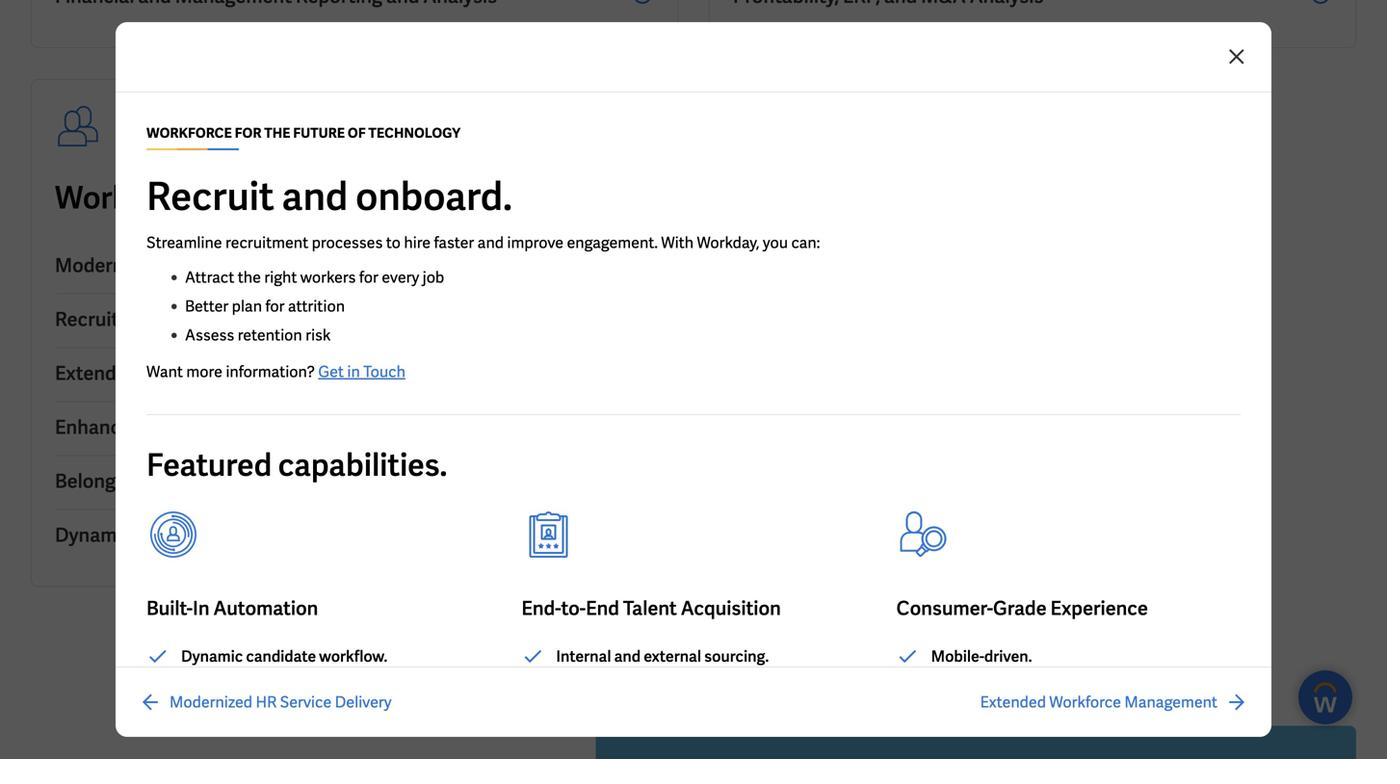 Task type: describe. For each thing, give the bounding box(es) containing it.
assess
[[185, 325, 234, 345]]

mobile-driven. allow candidates to search and apply for jobs from anywhere.
[[931, 647, 1212, 713]]

consumer-grade experience
[[897, 596, 1149, 621]]

end-to-end talent acquisition
[[522, 596, 781, 621]]

0 vertical spatial hr
[[163, 253, 190, 278]]

for left every on the left top of the page
[[359, 267, 379, 288]]

to inside mobile-driven. allow candidates to search and apply for jobs from anywhere.
[[1054, 670, 1068, 690]]

sourcing.
[[705, 647, 769, 667]]

service inside recruit and onboard. dialog
[[280, 692, 332, 713]]

recruit for recruit and onboard.
[[146, 172, 274, 222]]

allow
[[931, 670, 970, 690]]

candidate
[[246, 647, 316, 667]]

0 horizontal spatial service
[[193, 253, 259, 278]]

management for extended workforce management button to the left
[[237, 361, 354, 386]]

streamline recruitment processes to hire faster and improve engagement. with workday, you can:
[[146, 233, 820, 253]]

enhanced employee experience button
[[55, 402, 654, 456]]

dynamic skills curation button
[[55, 510, 654, 563]]

attract the right workers for every job better plan for attrition assess retention risk
[[185, 267, 444, 345]]

attrition
[[288, 296, 345, 317]]

belonging and diversity
[[55, 469, 261, 494]]

extended workforce management for extended workforce management button to the left
[[55, 361, 354, 386]]

for
[[235, 124, 262, 142]]

technology
[[368, 124, 461, 142]]

every
[[382, 267, 419, 288]]

grade
[[994, 596, 1047, 621]]

dynamic for dynamic skills curation
[[55, 523, 132, 548]]

extended for extended workforce management button to the left
[[55, 361, 138, 386]]

workforce for the future of technology
[[146, 124, 461, 142]]

technology
[[439, 178, 600, 218]]

end-
[[522, 596, 561, 621]]

management for extended workforce management button to the bottom
[[1125, 692, 1218, 713]]

information?
[[226, 362, 315, 382]]

and for internal and external sourcing.
[[614, 647, 641, 667]]

enhanced employee experience
[[55, 415, 333, 440]]

hr inside recruit and onboard. dialog
[[256, 692, 277, 713]]

want more information? get in touch
[[146, 362, 406, 382]]

internal
[[556, 647, 611, 667]]

modernized hr service delivery button for extended workforce management
[[139, 691, 392, 714]]

recruitment
[[226, 233, 308, 253]]

hire
[[404, 233, 431, 253]]

to-
[[561, 596, 586, 621]]

anywhere.
[[1000, 693, 1071, 713]]

1 vertical spatial extended workforce management button
[[981, 691, 1249, 714]]

from
[[964, 693, 997, 713]]

modernized hr service delivery inside recruit and onboard. dialog
[[170, 692, 392, 713]]

diversity
[[183, 469, 261, 494]]

you
[[763, 233, 788, 253]]

touch
[[363, 362, 406, 382]]

featured capabilities.
[[146, 445, 447, 485]]

workday,
[[697, 233, 760, 253]]

consumer-
[[897, 596, 994, 621]]

improve
[[507, 233, 564, 253]]

dynamic candidate workflow.
[[181, 647, 391, 667]]

workflow.
[[319, 647, 388, 667]]

future
[[307, 178, 398, 218]]

0 vertical spatial the
[[254, 178, 301, 218]]

workforce for extended workforce management button to the left
[[142, 361, 234, 386]]

the
[[264, 124, 290, 142]]

the inside "attract the right workers for every job better plan for attrition assess retention risk"
[[238, 267, 261, 288]]

retention
[[238, 325, 302, 345]]

of
[[348, 124, 366, 142]]

featured
[[146, 445, 272, 485]]

onboard.
[[356, 172, 512, 222]]

built-
[[146, 596, 193, 621]]

belonging
[[55, 469, 143, 494]]

job
[[423, 267, 444, 288]]

curation
[[186, 523, 263, 548]]

recruit and onboard
[[55, 307, 237, 332]]



Task type: vqa. For each thing, say whether or not it's contained in the screenshot.
the
yes



Task type: locate. For each thing, give the bounding box(es) containing it.
future
[[293, 124, 345, 142]]

modernized down candidate
[[170, 692, 252, 713]]

1 horizontal spatial modernized
[[170, 692, 252, 713]]

experience up featured capabilities.
[[236, 415, 333, 440]]

0 vertical spatial workforce
[[55, 178, 202, 218]]

0 vertical spatial experience
[[236, 415, 333, 440]]

1 horizontal spatial hr
[[256, 692, 277, 713]]

recruit and onboard button
[[55, 294, 654, 348]]

and up skills
[[146, 469, 180, 494]]

in
[[347, 362, 360, 382]]

attract
[[185, 267, 234, 288]]

delivery down the workflow.
[[335, 692, 392, 713]]

1 vertical spatial dynamic
[[181, 647, 243, 667]]

modernized hr service delivery button inside recruit and onboard. dialog
[[139, 691, 392, 714]]

search
[[1072, 670, 1119, 690]]

extended for extended workforce management button to the bottom
[[981, 692, 1046, 713]]

dynamic for dynamic candidate workflow.
[[181, 647, 243, 667]]

workforce up streamline
[[55, 178, 202, 218]]

for right 'apply'
[[1192, 670, 1212, 690]]

to left search
[[1054, 670, 1068, 690]]

0 horizontal spatial dynamic
[[55, 523, 132, 548]]

workforce
[[55, 178, 202, 218], [142, 361, 234, 386], [1050, 692, 1122, 713]]

and right internal
[[614, 647, 641, 667]]

the up recruitment
[[254, 178, 301, 218]]

apply
[[1151, 670, 1189, 690]]

dynamic skills curation
[[55, 523, 263, 548]]

modernized hr service delivery down candidate
[[170, 692, 392, 713]]

and for recruit and onboard
[[123, 307, 156, 332]]

workforce for the future of technology
[[55, 178, 600, 218]]

recruit for recruit and onboard
[[55, 307, 119, 332]]

0 horizontal spatial modernized
[[55, 253, 159, 278]]

modernized hr service delivery up better
[[55, 253, 334, 278]]

and for belonging and diversity
[[146, 469, 180, 494]]

experience inside recruit and onboard. dialog
[[1051, 596, 1149, 621]]

1 vertical spatial experience
[[1051, 596, 1149, 621]]

0 vertical spatial delivery
[[262, 253, 334, 278]]

1 vertical spatial extended
[[981, 692, 1046, 713]]

and up want
[[123, 307, 156, 332]]

0 vertical spatial extended
[[55, 361, 138, 386]]

mobile-
[[931, 647, 985, 667]]

and right the faster
[[478, 233, 504, 253]]

0 vertical spatial modernized hr service delivery button
[[55, 240, 654, 294]]

1 horizontal spatial to
[[1054, 670, 1068, 690]]

0 vertical spatial management
[[237, 361, 354, 386]]

1 horizontal spatial delivery
[[335, 692, 392, 713]]

0 vertical spatial to
[[386, 233, 401, 253]]

modernized hr service delivery button for recruit and onboard
[[55, 240, 654, 294]]

experience for enhanced employee experience
[[236, 415, 333, 440]]

1 vertical spatial modernized
[[170, 692, 252, 713]]

workforce down assess
[[142, 361, 234, 386]]

better
[[185, 296, 229, 317]]

modernized
[[55, 253, 159, 278], [170, 692, 252, 713]]

2 vertical spatial workforce
[[1050, 692, 1122, 713]]

jobs
[[931, 693, 961, 713]]

extended workforce management inside recruit and onboard. dialog
[[981, 692, 1218, 713]]

1 horizontal spatial extended
[[981, 692, 1046, 713]]

for right the plan
[[265, 296, 285, 317]]

onboard
[[160, 307, 237, 332]]

in
[[193, 596, 210, 621]]

extended workforce management down assess
[[55, 361, 354, 386]]

dynamic
[[55, 523, 132, 548], [181, 647, 243, 667]]

delivery inside recruit and onboard. dialog
[[335, 692, 392, 713]]

1 horizontal spatial recruit
[[146, 172, 274, 222]]

extended workforce management for extended workforce management button to the bottom
[[981, 692, 1218, 713]]

experience for consumer-grade experience
[[1051, 596, 1149, 621]]

recruit
[[146, 172, 274, 222], [55, 307, 119, 332]]

modernized up recruit and onboard
[[55, 253, 159, 278]]

faster
[[434, 233, 474, 253]]

0 horizontal spatial management
[[237, 361, 354, 386]]

1 vertical spatial workforce
[[142, 361, 234, 386]]

0 vertical spatial extended workforce management button
[[55, 348, 654, 402]]

modernized hr service delivery button up attrition
[[55, 240, 654, 294]]

1 vertical spatial modernized hr service delivery
[[170, 692, 392, 713]]

and left 'apply'
[[1122, 670, 1148, 690]]

delivery up attrition
[[262, 253, 334, 278]]

streamline
[[146, 233, 222, 253]]

0 horizontal spatial extended
[[55, 361, 138, 386]]

1 vertical spatial to
[[1054, 670, 1068, 690]]

0 vertical spatial service
[[193, 253, 259, 278]]

capabilities.
[[278, 445, 447, 485]]

1 vertical spatial service
[[280, 692, 332, 713]]

recruit inside dialog
[[146, 172, 274, 222]]

1 vertical spatial delivery
[[335, 692, 392, 713]]

experience inside "button"
[[236, 415, 333, 440]]

experience
[[236, 415, 333, 440], [1051, 596, 1149, 621]]

the up the plan
[[238, 267, 261, 288]]

0 vertical spatial modernized hr service delivery
[[55, 253, 334, 278]]

dynamic inside recruit and onboard. dialog
[[181, 647, 243, 667]]

skills
[[136, 523, 183, 548]]

1 vertical spatial management
[[1125, 692, 1218, 713]]

for up recruitment
[[208, 178, 248, 218]]

right
[[264, 267, 297, 288]]

dynamic down in
[[181, 647, 243, 667]]

extended down candidates on the bottom of page
[[981, 692, 1046, 713]]

service down the dynamic candidate workflow.
[[280, 692, 332, 713]]

extended
[[55, 361, 138, 386], [981, 692, 1046, 713]]

risk
[[306, 325, 331, 345]]

workforce
[[146, 124, 232, 142]]

modernized hr service delivery
[[55, 253, 334, 278], [170, 692, 392, 713]]

acquisition
[[681, 596, 781, 621]]

plan
[[232, 296, 262, 317]]

and for recruit and onboard.
[[282, 172, 348, 222]]

enhanced
[[55, 415, 142, 440]]

0 horizontal spatial recruit
[[55, 307, 119, 332]]

and inside mobile-driven. allow candidates to search and apply for jobs from anywhere.
[[1122, 670, 1148, 690]]

1 vertical spatial hr
[[256, 692, 277, 713]]

0 vertical spatial dynamic
[[55, 523, 132, 548]]

candidates
[[974, 670, 1051, 690]]

belonging and diversity button
[[55, 456, 654, 510]]

1 horizontal spatial dynamic
[[181, 647, 243, 667]]

modernized inside recruit and onboard. dialog
[[170, 692, 252, 713]]

extended workforce management button
[[55, 348, 654, 402], [981, 691, 1249, 714]]

1 vertical spatial recruit
[[55, 307, 119, 332]]

can:
[[792, 233, 820, 253]]

extended workforce management down search
[[981, 692, 1218, 713]]

processes
[[312, 233, 383, 253]]

1 vertical spatial the
[[238, 267, 261, 288]]

0 vertical spatial modernized
[[55, 253, 159, 278]]

0 horizontal spatial hr
[[163, 253, 190, 278]]

automation
[[213, 596, 318, 621]]

get in touch link
[[318, 362, 406, 382]]

1 horizontal spatial experience
[[1051, 596, 1149, 621]]

dynamic down belonging
[[55, 523, 132, 548]]

talent
[[623, 596, 677, 621]]

and up processes
[[282, 172, 348, 222]]

0 horizontal spatial delivery
[[262, 253, 334, 278]]

workforce inside recruit and onboard. dialog
[[1050, 692, 1122, 713]]

management inside recruit and onboard. dialog
[[1125, 692, 1218, 713]]

workforce for extended workforce management button to the bottom
[[1050, 692, 1122, 713]]

0 horizontal spatial extended workforce management button
[[55, 348, 654, 402]]

idc infobrief for tech image
[[596, 726, 1357, 759]]

dynamic inside button
[[55, 523, 132, 548]]

extended up enhanced
[[55, 361, 138, 386]]

engagement.
[[567, 233, 658, 253]]

the
[[254, 178, 301, 218], [238, 267, 261, 288]]

to left hire in the left of the page
[[386, 233, 401, 253]]

modernized hr service delivery button down candidate
[[139, 691, 392, 714]]

0 horizontal spatial to
[[386, 233, 401, 253]]

to
[[386, 233, 401, 253], [1054, 670, 1068, 690]]

end
[[586, 596, 620, 621]]

modernized hr service delivery button
[[55, 240, 654, 294], [139, 691, 392, 714]]

0 vertical spatial extended workforce management
[[55, 361, 354, 386]]

management down 'apply'
[[1125, 692, 1218, 713]]

employee
[[146, 415, 232, 440]]

1 vertical spatial extended workforce management
[[981, 692, 1218, 713]]

recruit and onboard.
[[146, 172, 512, 222]]

recruit inside button
[[55, 307, 119, 332]]

hr down candidate
[[256, 692, 277, 713]]

extended inside recruit and onboard. dialog
[[981, 692, 1046, 713]]

of
[[405, 178, 433, 218]]

more
[[186, 362, 223, 382]]

1 horizontal spatial management
[[1125, 692, 1218, 713]]

0 vertical spatial recruit
[[146, 172, 274, 222]]

0 horizontal spatial extended workforce management
[[55, 361, 354, 386]]

for
[[208, 178, 248, 218], [359, 267, 379, 288], [265, 296, 285, 317], [1192, 670, 1212, 690]]

experience up search
[[1051, 596, 1149, 621]]

1 horizontal spatial service
[[280, 692, 332, 713]]

for inside mobile-driven. allow candidates to search and apply for jobs from anywhere.
[[1192, 670, 1212, 690]]

1 vertical spatial modernized hr service delivery button
[[139, 691, 392, 714]]

management down risk at the left top of the page
[[237, 361, 354, 386]]

service up better
[[193, 253, 259, 278]]

1 horizontal spatial extended workforce management
[[981, 692, 1218, 713]]

with
[[661, 233, 694, 253]]

workforce down search
[[1050, 692, 1122, 713]]

built-in automation
[[146, 596, 318, 621]]

hr up better
[[163, 253, 190, 278]]

extended workforce management
[[55, 361, 354, 386], [981, 692, 1218, 713]]

external
[[644, 647, 701, 667]]

want
[[146, 362, 183, 382]]

get
[[318, 362, 344, 382]]

1 horizontal spatial extended workforce management button
[[981, 691, 1249, 714]]

driven.
[[985, 647, 1032, 667]]

0 horizontal spatial experience
[[236, 415, 333, 440]]

service
[[193, 253, 259, 278], [280, 692, 332, 713]]

hr
[[163, 253, 190, 278], [256, 692, 277, 713]]

internal and external sourcing.
[[556, 647, 769, 667]]

workers
[[300, 267, 356, 288]]

recruit and onboard. dialog
[[0, 0, 1388, 759]]



